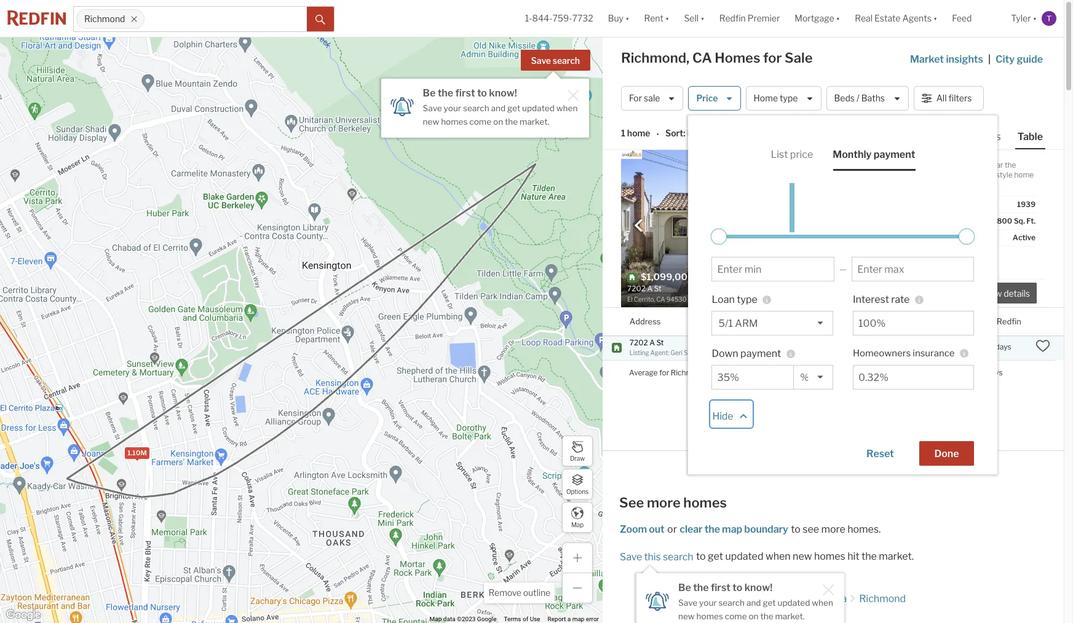 Task type: describe. For each thing, give the bounding box(es) containing it.
redfin for redfin premier
[[720, 13, 746, 24]]

minimum price slider
[[712, 229, 728, 245]]

el
[[705, 343, 714, 352]]

2 horizontal spatial new
[[793, 551, 812, 563]]

be the first to know! for the bottommost the be the first to know! 'dialog'
[[679, 583, 773, 594]]

for
[[629, 93, 642, 104]]

1 vertical spatial be
[[679, 583, 691, 594]]

reset button
[[852, 442, 910, 466]]

all)
[[881, 446, 894, 456]]

sale
[[644, 93, 660, 104]]

homeowners
[[853, 348, 911, 359]]

next button image
[[810, 219, 822, 232]]

monthly payment element
[[833, 139, 916, 171]]

your for the left the be the first to know! 'dialog'
[[444, 103, 461, 113]]

0 horizontal spatial a
[[568, 617, 571, 623]]

home inside nestled at the end of a tranquil cul-de-sac near the albany border, this charming mediterranean-style home exudes vintag...
[[1015, 170, 1034, 180]]

view
[[983, 289, 1002, 299]]

baths inside 'button'
[[862, 93, 885, 104]]

de-
[[963, 161, 975, 170]]

on for the bottommost the be the first to know! 'dialog'
[[749, 612, 759, 622]]

and for the bottommost the be the first to know! 'dialog'
[[747, 599, 761, 608]]

charming
[[909, 170, 941, 180]]

1-844-759-7732 link
[[525, 13, 594, 24]]

1 vertical spatial when
[[766, 551, 791, 563]]

at
[[872, 161, 879, 170]]

map region
[[0, 0, 677, 624]]

0 horizontal spatial new
[[423, 117, 439, 127]]

maximum price slider
[[959, 229, 975, 245]]

home inside 1 home • sort : recommended
[[627, 128, 651, 139]]

market insights | city guide
[[911, 54, 1043, 65]]

▾ for rent ▾
[[666, 13, 670, 24]]

payment for down payment
[[741, 348, 782, 360]]

terms of use
[[504, 617, 541, 623]]

redfin premier
[[720, 13, 780, 24]]

1 vertical spatial this
[[645, 552, 661, 563]]

submit search image
[[316, 15, 325, 24]]

$1,099,000 for 20 days
[[762, 343, 803, 352]]

rent
[[644, 13, 664, 24]]

2 vertical spatial new
[[679, 612, 695, 622]]

redfin inside button
[[997, 317, 1022, 326]]

california
[[804, 594, 847, 605]]

save search
[[531, 55, 580, 66]]

address button
[[630, 308, 661, 336]]

home type
[[754, 93, 798, 104]]

market. for the left the be the first to know! 'dialog'
[[520, 117, 550, 127]]

1 vertical spatial 1,836
[[896, 343, 916, 352]]

list price element
[[771, 139, 814, 171]]

clear the map boundary button
[[679, 524, 789, 536]]

exudes
[[844, 180, 868, 190]]

remove outline button
[[485, 583, 555, 604]]

clear
[[680, 524, 703, 536]]

remove outline
[[489, 588, 551, 599]]

2.5 for 21 days
[[860, 368, 871, 378]]

tranquil
[[923, 161, 949, 170]]

▾ for sell ▾
[[701, 13, 705, 24]]

on redfin
[[985, 317, 1022, 326]]

use
[[530, 617, 541, 623]]

lot size
[[955, 217, 983, 226]]

type for loan type
[[737, 294, 758, 306]]

beds for beds / baths
[[835, 93, 855, 104]]

updated for the left the be the first to know! 'dialog'
[[522, 103, 555, 113]]

reset
[[867, 449, 894, 460]]

options button
[[562, 469, 593, 500]]

hit
[[848, 551, 860, 563]]

map data ©2023 google
[[430, 617, 497, 623]]

1 vertical spatial richmond
[[860, 594, 906, 605]]

payment for monthly payment
[[874, 149, 916, 161]]

on
[[985, 317, 996, 326]]

map for map data ©2023 google
[[430, 617, 442, 623]]

data
[[443, 617, 456, 623]]

1 horizontal spatial 4
[[829, 368, 834, 378]]

1 horizontal spatial get
[[708, 551, 724, 563]]

beds / baths button
[[827, 86, 909, 111]]

draw
[[570, 455, 585, 462]]

arm
[[735, 318, 758, 330]]

20
[[985, 343, 994, 352]]

0 horizontal spatial be
[[423, 87, 436, 99]]

vintag...
[[870, 180, 896, 190]]

details
[[1004, 289, 1030, 299]]

0 vertical spatial   text field
[[859, 318, 969, 330]]

save this search
[[620, 552, 694, 563]]

st
[[657, 338, 664, 347]]

save your search and get updated when new homes come on the market. for the bottommost the be the first to know! 'dialog'
[[679, 599, 834, 622]]

0 vertical spatial 1,836
[[802, 272, 828, 283]]

mortgage ▾
[[795, 13, 841, 24]]

|
[[989, 54, 991, 65]]

1 vertical spatial updated
[[726, 551, 764, 563]]

Enter max text field
[[858, 264, 969, 276]]

21
[[978, 368, 986, 378]]

844-
[[533, 13, 553, 24]]

$/sq.ft. button
[[946, 308, 975, 336]]

terms
[[504, 617, 521, 623]]

down payment
[[712, 348, 782, 360]]

  text field
[[859, 372, 969, 384]]

boundary
[[745, 524, 789, 536]]

lot
[[955, 217, 967, 226]]

Enter min text field
[[718, 264, 829, 276]]

map button
[[562, 503, 593, 533]]

photos
[[969, 131, 1002, 143]]

favorite button image
[[810, 153, 831, 174]]

0 vertical spatial 2.5
[[779, 272, 793, 283]]

7202
[[630, 338, 648, 347]]

1 horizontal spatial favorite this home image
[[1036, 339, 1051, 354]]

recommended button
[[686, 128, 760, 139]]

days for 20 days
[[996, 343, 1012, 352]]

home type button
[[746, 86, 822, 111]]

of inside nestled at the end of a tranquil cul-de-sac near the albany border, this charming mediterranean-style home exudes vintag...
[[908, 161, 915, 170]]

save this search button
[[620, 552, 694, 563]]

all
[[937, 93, 947, 104]]

ca
[[693, 50, 712, 66]]

0 horizontal spatial richmond
[[84, 14, 125, 24]]

rent ▾
[[644, 13, 670, 24]]

0 horizontal spatial be the first to know! dialog
[[381, 71, 589, 138]]

0 vertical spatial 4
[[758, 272, 764, 283]]

none
[[906, 233, 925, 242]]

richmond,
[[621, 50, 690, 66]]

cul-
[[950, 161, 963, 170]]

insights
[[947, 54, 984, 65]]

real
[[855, 13, 873, 24]]

0 horizontal spatial   text field
[[718, 372, 789, 384]]

report
[[548, 617, 566, 623]]

down
[[712, 348, 739, 360]]

1 vertical spatial baths
[[865, 317, 887, 326]]

5/1 arm
[[719, 318, 758, 330]]

filters
[[949, 93, 972, 104]]

0 vertical spatial map
[[722, 524, 743, 536]]

feed
[[953, 13, 972, 24]]

market. for the bottommost the be the first to know! 'dialog'
[[776, 612, 805, 622]]

home
[[754, 93, 778, 104]]

recommended
[[688, 128, 750, 139]]

1 horizontal spatial first
[[711, 583, 731, 594]]

know! for the left the be the first to know! 'dialog'
[[489, 87, 517, 99]]

price
[[697, 93, 718, 104]]

get for the left the be the first to know! 'dialog'
[[508, 103, 521, 113]]

options
[[567, 488, 589, 496]]

see
[[803, 524, 820, 536]]



Task type: locate. For each thing, give the bounding box(es) containing it.
0 horizontal spatial know!
[[489, 87, 517, 99]]

3 ▾ from the left
[[701, 13, 705, 24]]

home right 1
[[627, 128, 651, 139]]

1 vertical spatial map
[[573, 617, 585, 623]]

$1,099,000
[[762, 343, 803, 352], [759, 368, 800, 378]]

real estate agents ▾
[[855, 13, 938, 24]]

remove
[[489, 588, 522, 599]]

favorite this home image
[[842, 286, 857, 301], [1036, 339, 1051, 354]]

real estate agents ▾ link
[[855, 0, 938, 37]]

days right the 21 at the right of page
[[987, 368, 1003, 378]]

mortgage
[[795, 13, 835, 24]]

view details link
[[976, 282, 1037, 304]]

updated down zoom out or clear the map boundary to see more homes.
[[726, 551, 764, 563]]

when for the left the be the first to know! 'dialog'
[[557, 103, 578, 113]]

updated for the bottommost the be the first to know! 'dialog'
[[778, 599, 810, 608]]

be the first to know! dialog
[[381, 71, 589, 138], [637, 567, 845, 624]]

0 vertical spatial payment
[[874, 149, 916, 161]]

4 ▾ from the left
[[837, 13, 841, 24]]

buy ▾ button
[[601, 0, 637, 37]]

1 vertical spatial a
[[568, 617, 571, 623]]

7732
[[573, 13, 594, 24]]

this down end
[[895, 170, 907, 180]]

list
[[771, 149, 788, 161]]

type inside dialog
[[737, 294, 758, 306]]

come for the bottommost the be the first to know! 'dialog'
[[725, 612, 747, 622]]

map left error
[[573, 617, 585, 623]]

richmond down the hit
[[860, 594, 906, 605]]

type for home type
[[780, 93, 798, 104]]

1 horizontal spatial of
[[908, 161, 915, 170]]

rent ▾ button
[[644, 0, 670, 37]]

0 horizontal spatial for
[[660, 369, 670, 378]]

1 horizontal spatial map
[[572, 521, 584, 529]]

for down agent:
[[660, 369, 670, 378]]

favorite button checkbox
[[810, 153, 831, 174]]

0 horizontal spatial market.
[[520, 117, 550, 127]]

a up charming at the right of page
[[917, 161, 921, 170]]

0 vertical spatial more
[[647, 495, 681, 511]]

search inside save search button
[[553, 55, 580, 66]]

be
[[423, 87, 436, 99], [679, 583, 691, 594]]

agent:
[[651, 349, 670, 357]]

for
[[764, 50, 782, 66], [660, 369, 670, 378]]

0 horizontal spatial when
[[557, 103, 578, 113]]

  text field down down payment
[[718, 372, 789, 384]]

more right see
[[822, 524, 846, 536]]

save search button
[[521, 50, 591, 71]]

1 horizontal spatial   text field
[[859, 318, 969, 330]]

6 ▾ from the left
[[1033, 13, 1037, 24]]

be the first to know! for the left the be the first to know! 'dialog'
[[423, 87, 517, 99]]

0 vertical spatial for
[[764, 50, 782, 66]]

view details button
[[976, 283, 1037, 304]]

2 horizontal spatial updated
[[778, 599, 810, 608]]

a
[[650, 338, 655, 347]]

1 vertical spatial be the first to know! dialog
[[637, 567, 845, 624]]

1 horizontal spatial more
[[822, 524, 846, 536]]

1 vertical spatial type
[[737, 294, 758, 306]]

1 vertical spatial for
[[660, 369, 670, 378]]

1 vertical spatial know!
[[745, 583, 773, 594]]

1 horizontal spatial on
[[749, 612, 759, 622]]

0 vertical spatial of
[[908, 161, 915, 170]]

photo of 7202 a st, el cerrito, ca 94530 image
[[621, 150, 834, 308]]

0 horizontal spatial map
[[573, 617, 585, 623]]

1 vertical spatial home
[[1015, 170, 1034, 180]]

2 vertical spatial when
[[812, 599, 834, 608]]

2 vertical spatial updated
[[778, 599, 810, 608]]

redfin inside button
[[720, 13, 746, 24]]

to get updated when new homes hit the market.
[[694, 551, 914, 563]]

mediterranean-
[[943, 170, 997, 180]]

redfin premier button
[[712, 0, 788, 37]]

1 vertical spatial payment
[[741, 348, 782, 360]]

report a map error
[[548, 617, 599, 623]]

come for the left the be the first to know! 'dialog'
[[470, 117, 492, 127]]

real estate agents ▾ button
[[848, 0, 945, 37]]

1 horizontal spatial 1,836
[[896, 343, 916, 352]]

redfin for redfin
[[761, 594, 791, 605]]

4 up loan type
[[758, 272, 764, 283]]

0 horizontal spatial this
[[645, 552, 661, 563]]

user photo image
[[1042, 11, 1057, 26]]

payment
[[874, 149, 916, 161], [741, 348, 782, 360]]

know!
[[489, 87, 517, 99], [745, 583, 773, 594]]

▾ right tyler
[[1033, 13, 1037, 24]]

heading
[[628, 272, 728, 305]]

address
[[630, 317, 661, 326]]

type inside the home type button
[[780, 93, 798, 104]]

nestled at the end of a tranquil cul-de-sac near the albany border, this charming mediterranean-style home exudes vintag...
[[844, 161, 1034, 190]]

previous button image
[[633, 219, 645, 232]]

  text field
[[859, 318, 969, 330], [718, 372, 789, 384]]

tyler ▾
[[1012, 13, 1037, 24]]

▾ right buy
[[626, 13, 630, 24]]

tyler
[[1012, 13, 1032, 24]]

updated down to get updated when new homes hit the market.
[[778, 599, 810, 608]]

or
[[668, 524, 677, 536]]

1 horizontal spatial save your search and get updated when new homes come on the market.
[[679, 599, 834, 622]]

favorite this home image right 20 days at the bottom of the page
[[1036, 339, 1051, 354]]

save your search and get updated when new homes come on the market.
[[423, 103, 578, 127], [679, 599, 834, 622]]

beds left baths 'button'
[[834, 317, 853, 326]]

price button
[[689, 86, 741, 111]]

payment up border,
[[874, 149, 916, 161]]

1 horizontal spatial market.
[[776, 612, 805, 622]]

beds inside 'button'
[[835, 93, 855, 104]]

beds / baths
[[835, 93, 885, 104]]

homes
[[715, 50, 761, 66]]

1 horizontal spatial for
[[764, 50, 782, 66]]

1 vertical spatial get
[[708, 551, 724, 563]]

0 vertical spatial market.
[[520, 117, 550, 127]]

1 vertical spatial and
[[747, 599, 761, 608]]

2.5 left —
[[779, 272, 793, 283]]

map for map
[[572, 521, 584, 529]]

▾ right mortgage
[[837, 13, 841, 24]]

0 vertical spatial come
[[470, 117, 492, 127]]

on for the left the be the first to know! 'dialog'
[[493, 117, 503, 127]]

1 horizontal spatial new
[[679, 612, 695, 622]]

type right home
[[780, 93, 798, 104]]

0 horizontal spatial more
[[647, 495, 681, 511]]

/
[[857, 93, 860, 104]]

on
[[493, 117, 503, 127], [749, 612, 759, 622]]

1 ▾ from the left
[[626, 13, 630, 24]]

$1,099,000 for 21 days
[[759, 368, 800, 378]]

redfin left california
[[761, 594, 791, 605]]

0 horizontal spatial get
[[508, 103, 521, 113]]

1,836 up   text box
[[896, 343, 916, 352]]

of left the use
[[523, 617, 529, 623]]

more
[[647, 495, 681, 511], [822, 524, 846, 536]]

2.5 down homeowners on the right bottom of page
[[860, 368, 871, 378]]

favorite this home image left x-out this home image
[[842, 286, 857, 301]]

2 vertical spatial redfin
[[761, 594, 791, 605]]

0 vertical spatial $1,099,000
[[762, 343, 803, 352]]

type
[[780, 93, 798, 104], [737, 294, 758, 306]]

a inside nestled at the end of a tranquil cul-de-sac near the albany border, this charming mediterranean-style home exudes vintag...
[[917, 161, 921, 170]]

1 vertical spatial 2.5
[[865, 343, 876, 352]]

5/1
[[719, 318, 733, 330]]

sort
[[666, 128, 684, 139]]

0 vertical spatial your
[[444, 103, 461, 113]]

1
[[621, 128, 626, 139]]

▾ right the rent
[[666, 13, 670, 24]]

sac
[[975, 161, 987, 170]]

google image
[[3, 608, 44, 624]]

▾ right sell
[[701, 13, 705, 24]]

beds
[[835, 93, 855, 104], [834, 317, 853, 326]]

redfin link
[[761, 594, 791, 605]]

0 vertical spatial baths
[[862, 93, 885, 104]]

1 horizontal spatial come
[[725, 612, 747, 622]]

  text field down rate
[[859, 318, 969, 330]]

$/sq.ft.
[[946, 317, 975, 326]]

0 horizontal spatial be the first to know!
[[423, 87, 517, 99]]

type right loan
[[737, 294, 758, 306]]

zoom out or clear the map boundary to see more homes.
[[620, 524, 881, 536]]

a right report
[[568, 617, 571, 623]]

1 horizontal spatial be
[[679, 583, 691, 594]]

sq.
[[1014, 217, 1025, 226]]

0 horizontal spatial first
[[456, 87, 475, 99]]

map
[[572, 521, 584, 529], [430, 617, 442, 623]]

1 vertical spatial more
[[822, 524, 846, 536]]

0 vertical spatial new
[[423, 117, 439, 127]]

2 vertical spatial market.
[[776, 612, 805, 622]]

:
[[684, 128, 686, 139]]

payment down arm
[[741, 348, 782, 360]]

buy ▾
[[608, 13, 630, 24]]

beds left "/"
[[835, 93, 855, 104]]

1 horizontal spatial a
[[917, 161, 921, 170]]

outline
[[523, 588, 551, 599]]

days for 21 days
[[987, 368, 1003, 378]]

know! for the bottommost the be the first to know! 'dialog'
[[745, 583, 773, 594]]

1 vertical spatial save your search and get updated when new homes come on the market.
[[679, 599, 834, 622]]

2.5 for 20 days
[[865, 343, 876, 352]]

x-out this home image
[[867, 286, 882, 301]]

▾ right agents at the right top of page
[[934, 13, 938, 24]]

(download
[[836, 446, 879, 456]]

updated
[[522, 103, 555, 113], [726, 551, 764, 563], [778, 599, 810, 608]]

loan
[[712, 294, 735, 306]]

get for the bottommost the be the first to know! 'dialog'
[[763, 599, 776, 608]]

0 horizontal spatial save your search and get updated when new homes come on the market.
[[423, 103, 578, 127]]

1 horizontal spatial your
[[700, 599, 717, 608]]

map inside button
[[572, 521, 584, 529]]

0 vertical spatial richmond
[[84, 14, 125, 24]]

city guide link
[[996, 52, 1046, 67]]

1 horizontal spatial when
[[766, 551, 791, 563]]

1 horizontal spatial redfin
[[761, 594, 791, 605]]

this
[[895, 170, 907, 180], [645, 552, 661, 563]]

0 vertical spatial favorite this home image
[[842, 286, 857, 301]]

loan type
[[712, 294, 758, 306]]

interest
[[853, 294, 890, 306]]

dialog containing list price
[[689, 116, 998, 475]]

0 vertical spatial home
[[627, 128, 651, 139]]

when right redfin link
[[812, 599, 834, 608]]

0 horizontal spatial your
[[444, 103, 461, 113]]

for left sale
[[764, 50, 782, 66]]

0 vertical spatial be the first to know! dialog
[[381, 71, 589, 138]]

updated down save search at top
[[522, 103, 555, 113]]

active
[[1013, 233, 1036, 242]]

rate
[[892, 294, 910, 306]]

0 horizontal spatial map
[[430, 617, 442, 623]]

on redfin button
[[985, 308, 1022, 336]]

zoom
[[620, 524, 647, 536]]

5 ▾ from the left
[[934, 13, 938, 24]]

2.5 down baths 'button'
[[865, 343, 876, 352]]

size
[[968, 217, 983, 226]]

▾ for tyler ▾
[[1033, 13, 1037, 24]]

2 horizontal spatial redfin
[[997, 317, 1022, 326]]

richmond link
[[860, 594, 906, 605]]

days
[[996, 343, 1012, 352], [987, 368, 1003, 378]]

▾ for mortgage ▾
[[837, 13, 841, 24]]

more up the out
[[647, 495, 681, 511]]

beds for beds
[[834, 317, 853, 326]]

0 horizontal spatial favorite this home image
[[842, 286, 857, 301]]

richmond
[[84, 14, 125, 24], [860, 594, 906, 605]]

days right 20
[[996, 343, 1012, 352]]

1 vertical spatial $1,099,000
[[759, 368, 800, 378]]

1 vertical spatial first
[[711, 583, 731, 594]]

2 ▾ from the left
[[666, 13, 670, 24]]

$1,099,000 up %
[[762, 343, 803, 352]]

richmond left remove richmond icon
[[84, 14, 125, 24]]

monthly
[[833, 149, 872, 161]]

cerrito
[[716, 343, 748, 352]]

redfin left premier
[[720, 13, 746, 24]]

0 vertical spatial type
[[780, 93, 798, 104]]

location button
[[705, 308, 738, 336]]

1 vertical spatial come
[[725, 612, 747, 622]]

3,800
[[991, 217, 1013, 226]]

0 vertical spatial redfin
[[720, 13, 746, 24]]

1-844-759-7732
[[525, 13, 594, 24]]

▾ inside dropdown button
[[934, 13, 938, 24]]

1 vertical spatial be the first to know!
[[679, 583, 773, 594]]

1 horizontal spatial and
[[747, 599, 761, 608]]

save inside button
[[531, 55, 551, 66]]

1,836 left —
[[802, 272, 828, 283]]

759-
[[553, 13, 573, 24]]

1 vertical spatial new
[[793, 551, 812, 563]]

california link
[[804, 594, 847, 605]]

dialog
[[689, 116, 998, 475]]

done button
[[920, 442, 975, 466]]

0 horizontal spatial of
[[523, 617, 529, 623]]

map down options
[[572, 521, 584, 529]]

1 horizontal spatial be the first to know!
[[679, 583, 773, 594]]

sell ▾ button
[[684, 0, 705, 37]]

save your search and get updated when new homes come on the market. for the left the be the first to know! 'dialog'
[[423, 103, 578, 127]]

baths button
[[865, 308, 887, 336]]

rent ▾ button
[[637, 0, 677, 37]]

map left data
[[430, 617, 442, 623]]

be the first to know!
[[423, 87, 517, 99], [679, 583, 773, 594]]

when for the bottommost the be the first to know! 'dialog'
[[812, 599, 834, 608]]

your for the bottommost the be the first to know! 'dialog'
[[700, 599, 717, 608]]

0 vertical spatial beds
[[835, 93, 855, 104]]

map left boundary on the right bottom of the page
[[722, 524, 743, 536]]

and for the left the be the first to know! 'dialog'
[[491, 103, 506, 113]]

$1,099,000 left %
[[759, 368, 800, 378]]

2 vertical spatial get
[[763, 599, 776, 608]]

0 vertical spatial save your search and get updated when new homes come on the market.
[[423, 103, 578, 127]]

this down the out
[[645, 552, 661, 563]]

beds button
[[834, 308, 853, 336]]

2 horizontal spatial when
[[812, 599, 834, 608]]

0 vertical spatial be
[[423, 87, 436, 99]]

remove richmond image
[[131, 15, 138, 23]]

0 horizontal spatial on
[[493, 117, 503, 127]]

for sale button
[[621, 86, 684, 111]]

baths right "/"
[[862, 93, 885, 104]]

interest rate
[[853, 294, 910, 306]]

1 vertical spatial beds
[[834, 317, 853, 326]]

1 horizontal spatial richmond
[[860, 594, 906, 605]]

redfin right the on
[[997, 317, 1022, 326]]

1 vertical spatial map
[[430, 617, 442, 623]]

when down save search at top
[[557, 103, 578, 113]]

0 vertical spatial days
[[996, 343, 1012, 352]]

None search field
[[145, 7, 307, 31]]

albany
[[844, 170, 867, 180]]

market
[[911, 54, 944, 65]]

0 vertical spatial get
[[508, 103, 521, 113]]

home right style
[[1015, 170, 1034, 180]]

of right end
[[908, 161, 915, 170]]

2 horizontal spatial market.
[[879, 551, 914, 563]]

0 vertical spatial map
[[572, 521, 584, 529]]

city
[[996, 54, 1015, 65]]

terms of use link
[[504, 617, 541, 623]]

0 vertical spatial be the first to know!
[[423, 87, 517, 99]]

this inside nestled at the end of a tranquil cul-de-sac near the albany border, this charming mediterranean-style home exudes vintag...
[[895, 170, 907, 180]]

when down boundary on the right bottom of the page
[[766, 551, 791, 563]]

▾ for buy ▾
[[626, 13, 630, 24]]

0 vertical spatial updated
[[522, 103, 555, 113]]

baths down interest
[[865, 317, 887, 326]]

0 horizontal spatial 1,836
[[802, 272, 828, 283]]

4 right %
[[829, 368, 834, 378]]



Task type: vqa. For each thing, say whether or not it's contained in the screenshot.
the Listing type
no



